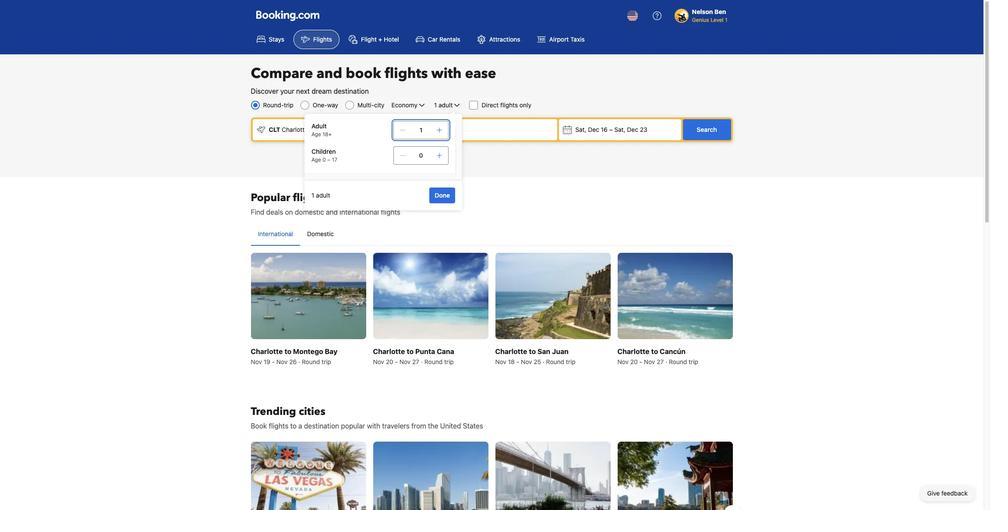 Task type: locate. For each thing, give the bounding box(es) containing it.
round down 'juan'
[[546, 358, 565, 366]]

to inside charlotte to montego bay nov 19 - nov 26 · round trip
[[285, 348, 292, 356]]

to left a
[[290, 422, 297, 430]]

1 horizontal spatial –
[[609, 126, 613, 133]]

20 inside charlotte to punta cana nov 20 - nov 27 · round trip
[[386, 358, 394, 366]]

age inside adult age 18+
[[312, 131, 321, 138]]

· inside charlotte to san juan nov 18 - nov 25 · round trip
[[543, 358, 545, 366]]

trip
[[284, 101, 294, 109], [322, 358, 331, 366], [444, 358, 454, 366], [566, 358, 576, 366], [689, 358, 699, 366]]

1 horizontal spatial 27
[[657, 358, 664, 366]]

to inside charlotte to san juan nov 18 - nov 25 · round trip
[[529, 348, 536, 356]]

charlotte left cancún
[[618, 348, 650, 356]]

0 horizontal spatial 0
[[323, 156, 326, 163]]

0 horizontal spatial sat,
[[576, 126, 587, 133]]

round down cancún
[[669, 358, 687, 366]]

charlotte to cancún nov 20 - nov 27 · round trip
[[618, 348, 699, 366]]

round for montego
[[302, 358, 320, 366]]

search button
[[683, 119, 731, 140]]

charlotte up 18
[[496, 348, 528, 356]]

new york, united states of america image
[[496, 442, 611, 510]]

- inside charlotte to montego bay nov 19 - nov 26 · round trip
[[272, 358, 275, 366]]

to left cancún
[[652, 348, 658, 356]]

trip inside charlotte to punta cana nov 20 - nov 27 · round trip
[[444, 358, 454, 366]]

3 charlotte from the left
[[496, 348, 528, 356]]

3 round from the left
[[546, 358, 565, 366]]

– for 16
[[609, 126, 613, 133]]

age down 'adult'
[[312, 131, 321, 138]]

tab list
[[251, 223, 733, 246]]

to for cancún
[[652, 348, 658, 356]]

charlotte inside charlotte to san juan nov 18 - nov 25 · round trip
[[496, 348, 528, 356]]

· down cancún
[[666, 358, 668, 366]]

nelson
[[692, 8, 713, 15]]

1 vertical spatial destination
[[304, 422, 339, 430]]

0 vertical spatial adult
[[439, 101, 453, 109]]

and down the near
[[326, 208, 338, 216]]

1
[[725, 17, 728, 23], [434, 101, 437, 109], [420, 126, 423, 134], [312, 192, 314, 199]]

dec left 23
[[627, 126, 639, 133]]

4 - from the left
[[640, 358, 643, 366]]

and up dream
[[317, 64, 342, 83]]

· for san
[[543, 358, 545, 366]]

charlotte up 19
[[251, 348, 283, 356]]

0 vertical spatial age
[[312, 131, 321, 138]]

2 round from the left
[[425, 358, 443, 366]]

taxis
[[571, 36, 585, 43]]

1 vertical spatial 1 adult
[[312, 192, 330, 199]]

to left punta
[[407, 348, 414, 356]]

0 vertical spatial –
[[609, 126, 613, 133]]

charlotte to cancún image
[[618, 253, 733, 339]]

direct flights only
[[482, 101, 532, 109]]

tab list containing international
[[251, 223, 733, 246]]

deals
[[266, 208, 283, 216]]

international
[[340, 208, 379, 216]]

2 · from the left
[[421, 358, 423, 366]]

to up 25
[[529, 348, 536, 356]]

0 inside children age 0 – 17
[[323, 156, 326, 163]]

with up 1 adult popup button
[[432, 64, 462, 83]]

flights inside "trending cities book flights to a destination popular with travelers from the united states"
[[269, 422, 289, 430]]

trip for charlotte to montego bay
[[322, 358, 331, 366]]

charlotte
[[251, 348, 283, 356], [373, 348, 405, 356], [496, 348, 528, 356], [618, 348, 650, 356]]

age inside children age 0 – 17
[[312, 156, 321, 163]]

destination down cities
[[304, 422, 339, 430]]

flights link
[[294, 30, 340, 49]]

to for montego
[[285, 348, 292, 356]]

1 20 from the left
[[386, 358, 394, 366]]

1 age from the top
[[312, 131, 321, 138]]

16
[[601, 126, 608, 133]]

0 horizontal spatial 27
[[413, 358, 420, 366]]

– left the 17
[[328, 156, 331, 163]]

age for adult
[[312, 131, 321, 138]]

7 nov from the left
[[618, 358, 629, 366]]

1 adult up domestic
[[312, 192, 330, 199]]

– inside children age 0 – 17
[[328, 156, 331, 163]]

· down punta
[[421, 358, 423, 366]]

sat, dec 16 – sat, dec 23
[[576, 126, 648, 133]]

international
[[258, 230, 293, 238]]

popular
[[251, 191, 290, 205]]

age down children
[[312, 156, 321, 163]]

0 vertical spatial destination
[[334, 87, 369, 95]]

1 horizontal spatial 20
[[631, 358, 638, 366]]

give feedback
[[928, 490, 968, 497]]

with right popular in the left of the page
[[367, 422, 380, 430]]

to inside charlotte to punta cana nov 20 - nov 27 · round trip
[[407, 348, 414, 356]]

1 - from the left
[[272, 358, 275, 366]]

car rentals
[[428, 36, 461, 43]]

children age 0 – 17
[[312, 148, 338, 163]]

with inside compare and book flights with ease discover your next dream destination
[[432, 64, 462, 83]]

stays link
[[249, 30, 292, 49]]

1 round from the left
[[302, 358, 320, 366]]

·
[[299, 358, 300, 366], [421, 358, 423, 366], [543, 358, 545, 366], [666, 358, 668, 366]]

with
[[432, 64, 462, 83], [367, 422, 380, 430]]

4 nov from the left
[[400, 358, 411, 366]]

sat, left 16
[[576, 126, 587, 133]]

· right 25
[[543, 358, 545, 366]]

next
[[296, 87, 310, 95]]

cana
[[437, 348, 454, 356]]

adult inside popup button
[[439, 101, 453, 109]]

car rentals link
[[408, 30, 468, 49]]

and inside compare and book flights with ease discover your next dream destination
[[317, 64, 342, 83]]

1 vertical spatial age
[[312, 156, 321, 163]]

charlotte for charlotte to cancún
[[618, 348, 650, 356]]

1 dec from the left
[[588, 126, 600, 133]]

clt
[[269, 126, 280, 133]]

to for san
[[529, 348, 536, 356]]

dec
[[588, 126, 600, 133], [627, 126, 639, 133]]

charlotte inside charlotte to punta cana nov 20 - nov 27 · round trip
[[373, 348, 405, 356]]

1 horizontal spatial 1 adult
[[434, 101, 453, 109]]

round inside charlotte to san juan nov 18 - nov 25 · round trip
[[546, 358, 565, 366]]

· inside charlotte to montego bay nov 19 - nov 26 · round trip
[[299, 358, 300, 366]]

on
[[285, 208, 293, 216]]

2 nov from the left
[[277, 358, 288, 366]]

-
[[272, 358, 275, 366], [395, 358, 398, 366], [517, 358, 520, 366], [640, 358, 643, 366]]

1 adult right the economy
[[434, 101, 453, 109]]

adult right the economy
[[439, 101, 453, 109]]

round for san
[[546, 358, 565, 366]]

27 down cancún
[[657, 358, 664, 366]]

charlotte left punta
[[373, 348, 405, 356]]

give
[[928, 490, 940, 497]]

3 - from the left
[[517, 358, 520, 366]]

charlotte for charlotte to san juan
[[496, 348, 528, 356]]

to inside the charlotte to cancún nov 20 - nov 27 · round trip
[[652, 348, 658, 356]]

4 charlotte from the left
[[618, 348, 650, 356]]

0 vertical spatial and
[[317, 64, 342, 83]]

flight + hotel
[[361, 36, 399, 43]]

juan
[[552, 348, 569, 356]]

charlotte to punta cana nov 20 - nov 27 · round trip
[[373, 348, 454, 366]]

- inside charlotte to san juan nov 18 - nov 25 · round trip
[[517, 358, 520, 366]]

- inside the charlotte to cancún nov 20 - nov 27 · round trip
[[640, 358, 643, 366]]

– inside popup button
[[609, 126, 613, 133]]

economy
[[392, 101, 418, 109]]

montego
[[293, 348, 323, 356]]

trip inside charlotte to montego bay nov 19 - nov 26 · round trip
[[322, 358, 331, 366]]

0 vertical spatial with
[[432, 64, 462, 83]]

charlotte for charlotte to punta cana
[[373, 348, 405, 356]]

1 charlotte from the left
[[251, 348, 283, 356]]

flights down trending
[[269, 422, 289, 430]]

ben
[[715, 8, 726, 15]]

level
[[711, 17, 724, 23]]

trip for charlotte to san juan
[[566, 358, 576, 366]]

1 inside nelson ben genius level 1
[[725, 17, 728, 23]]

nelson ben genius level 1
[[692, 8, 728, 23]]

adult up domestic
[[316, 192, 330, 199]]

trending
[[251, 405, 296, 419]]

bay
[[325, 348, 338, 356]]

3 · from the left
[[543, 358, 545, 366]]

domestic
[[307, 230, 334, 238]]

flights
[[385, 64, 428, 83], [501, 101, 518, 109], [293, 191, 325, 205], [381, 208, 401, 216], [269, 422, 289, 430]]

· for montego
[[299, 358, 300, 366]]

international button
[[251, 223, 300, 245]]

adult
[[439, 101, 453, 109], [316, 192, 330, 199]]

to
[[285, 348, 292, 356], [407, 348, 414, 356], [529, 348, 536, 356], [652, 348, 658, 356], [290, 422, 297, 430]]

round inside charlotte to punta cana nov 20 - nov 27 · round trip
[[425, 358, 443, 366]]

2 charlotte from the left
[[373, 348, 405, 356]]

2 - from the left
[[395, 358, 398, 366]]

0 horizontal spatial with
[[367, 422, 380, 430]]

las vegas, united states of america image
[[251, 442, 366, 510]]

27 down punta
[[413, 358, 420, 366]]

18+
[[323, 131, 332, 138]]

attractions
[[490, 36, 521, 43]]

only
[[520, 101, 532, 109]]

1 27 from the left
[[413, 358, 420, 366]]

1 vertical spatial –
[[328, 156, 331, 163]]

and
[[317, 64, 342, 83], [326, 208, 338, 216]]

charlotte inside charlotte to montego bay nov 19 - nov 26 · round trip
[[251, 348, 283, 356]]

round down montego
[[302, 358, 320, 366]]

4 round from the left
[[669, 358, 687, 366]]

round down punta
[[425, 358, 443, 366]]

book
[[346, 64, 381, 83]]

round inside charlotte to montego bay nov 19 - nov 26 · round trip
[[302, 358, 320, 366]]

sat, right 16
[[615, 126, 626, 133]]

destination up multi-
[[334, 87, 369, 95]]

1 vertical spatial with
[[367, 422, 380, 430]]

0 horizontal spatial 1 adult
[[312, 192, 330, 199]]

1 adult inside popup button
[[434, 101, 453, 109]]

car
[[428, 36, 438, 43]]

1 horizontal spatial dec
[[627, 126, 639, 133]]

trip inside charlotte to san juan nov 18 - nov 25 · round trip
[[566, 358, 576, 366]]

region
[[244, 438, 740, 510]]

0 horizontal spatial adult
[[316, 192, 330, 199]]

1 vertical spatial and
[[326, 208, 338, 216]]

– right 16
[[609, 126, 613, 133]]

dec left 16
[[588, 126, 600, 133]]

1 horizontal spatial adult
[[439, 101, 453, 109]]

0 horizontal spatial dec
[[588, 126, 600, 133]]

0 horizontal spatial 20
[[386, 358, 394, 366]]

to for punta
[[407, 348, 414, 356]]

hotel
[[384, 36, 399, 43]]

city
[[374, 101, 385, 109]]

flights up the economy
[[385, 64, 428, 83]]

19
[[264, 358, 270, 366]]

2 age from the top
[[312, 156, 321, 163]]

a
[[299, 422, 302, 430]]

punta
[[416, 348, 435, 356]]

1 · from the left
[[299, 358, 300, 366]]

4 · from the left
[[666, 358, 668, 366]]

charlotte inside the charlotte to cancún nov 20 - nov 27 · round trip
[[618, 348, 650, 356]]

domestic
[[295, 208, 324, 216]]

27
[[413, 358, 420, 366], [657, 358, 664, 366]]

0 vertical spatial 1 adult
[[434, 101, 453, 109]]

booking.com logo image
[[256, 10, 319, 21], [256, 10, 319, 21]]

0 horizontal spatial –
[[328, 156, 331, 163]]

- for punta
[[395, 358, 398, 366]]

2 20 from the left
[[631, 358, 638, 366]]

to up the 26
[[285, 348, 292, 356]]

round
[[302, 358, 320, 366], [425, 358, 443, 366], [546, 358, 565, 366], [669, 358, 687, 366]]

2 27 from the left
[[657, 358, 664, 366]]

dream
[[312, 87, 332, 95]]

round for punta
[[425, 358, 443, 366]]

0
[[419, 152, 423, 159], [323, 156, 326, 163]]

1 horizontal spatial with
[[432, 64, 462, 83]]

charlotte to montego bay nov 19 - nov 26 · round trip
[[251, 348, 338, 366]]

3 nov from the left
[[373, 358, 384, 366]]

1 horizontal spatial sat,
[[615, 126, 626, 133]]

· inside charlotte to punta cana nov 20 - nov 27 · round trip
[[421, 358, 423, 366]]

2 sat, from the left
[[615, 126, 626, 133]]

18
[[508, 358, 515, 366]]

–
[[609, 126, 613, 133], [328, 156, 331, 163]]

states
[[463, 422, 483, 430]]

- inside charlotte to punta cana nov 20 - nov 27 · round trip
[[395, 358, 398, 366]]

· right the 26
[[299, 358, 300, 366]]

1 inside popup button
[[434, 101, 437, 109]]

flights inside compare and book flights with ease discover your next dream destination
[[385, 64, 428, 83]]



Task type: vqa. For each thing, say whether or not it's contained in the screenshot.
Charlotte inside Charlotte To Punta Cana Nov 20 - Nov 27 · Round Trip
yes



Task type: describe. For each thing, give the bounding box(es) containing it.
discover
[[251, 87, 279, 95]]

way
[[327, 101, 338, 109]]

compare
[[251, 64, 313, 83]]

san
[[538, 348, 551, 356]]

cancún
[[660, 348, 686, 356]]

attractions link
[[470, 30, 528, 49]]

flights right international
[[381, 208, 401, 216]]

multi-
[[358, 101, 374, 109]]

cities
[[299, 405, 326, 419]]

the
[[428, 422, 439, 430]]

find
[[251, 208, 265, 216]]

one-way
[[313, 101, 338, 109]]

feedback
[[942, 490, 968, 497]]

flight
[[361, 36, 377, 43]]

2 dec from the left
[[627, 126, 639, 133]]

from
[[412, 422, 426, 430]]

· inside the charlotte to cancún nov 20 - nov 27 · round trip
[[666, 358, 668, 366]]

airport
[[550, 36, 569, 43]]

+
[[379, 36, 382, 43]]

near
[[328, 191, 351, 205]]

25
[[534, 358, 541, 366]]

flight + hotel link
[[341, 30, 407, 49]]

flights up domestic
[[293, 191, 325, 205]]

clt button
[[253, 119, 396, 140]]

compare and book flights with ease discover your next dream destination
[[251, 64, 496, 95]]

1 horizontal spatial 0
[[419, 152, 423, 159]]

destination inside "trending cities book flights to a destination popular with travelers from the united states"
[[304, 422, 339, 430]]

trip inside the charlotte to cancún nov 20 - nov 27 · round trip
[[689, 358, 699, 366]]

popular flights near you find deals on domestic and international flights
[[251, 191, 401, 216]]

miami, united states of america image
[[373, 442, 489, 510]]

charlotte to punta cana image
[[373, 253, 489, 339]]

– for 0
[[328, 156, 331, 163]]

flights
[[313, 36, 332, 43]]

trip for charlotte to punta cana
[[444, 358, 454, 366]]

27 inside the charlotte to cancún nov 20 - nov 27 · round trip
[[657, 358, 664, 366]]

adult age 18+
[[312, 122, 332, 138]]

charlotte to san juan image
[[496, 253, 611, 339]]

destination inside compare and book flights with ease discover your next dream destination
[[334, 87, 369, 95]]

trending cities book flights to a destination popular with travelers from the united states
[[251, 405, 483, 430]]

- for montego
[[272, 358, 275, 366]]

with inside "trending cities book flights to a destination popular with travelers from the united states"
[[367, 422, 380, 430]]

round-trip
[[263, 101, 294, 109]]

charlotte to montego bay image
[[251, 253, 366, 339]]

airport taxis
[[550, 36, 585, 43]]

done button
[[430, 188, 455, 203]]

1 adult button
[[433, 100, 463, 110]]

genius
[[692, 17, 710, 23]]

multi-city
[[358, 101, 385, 109]]

6 nov from the left
[[521, 358, 532, 366]]

travelers
[[382, 422, 410, 430]]

charlotte for charlotte to montego bay
[[251, 348, 283, 356]]

stays
[[269, 36, 284, 43]]

one-
[[313, 101, 327, 109]]

airport taxis link
[[530, 30, 592, 49]]

round inside the charlotte to cancún nov 20 - nov 27 · round trip
[[669, 358, 687, 366]]

ease
[[465, 64, 496, 83]]

adult
[[312, 122, 327, 130]]

17
[[332, 156, 338, 163]]

5 nov from the left
[[496, 358, 507, 366]]

rentals
[[440, 36, 461, 43]]

8 nov from the left
[[644, 358, 655, 366]]

flights left only
[[501, 101, 518, 109]]

- for san
[[517, 358, 520, 366]]

round-
[[263, 101, 284, 109]]

to inside "trending cities book flights to a destination popular with travelers from the united states"
[[290, 422, 297, 430]]

20 inside the charlotte to cancún nov 20 - nov 27 · round trip
[[631, 358, 638, 366]]

· for punta
[[421, 358, 423, 366]]

charlotte to san juan nov 18 - nov 25 · round trip
[[496, 348, 576, 366]]

give feedback button
[[921, 486, 975, 501]]

united
[[440, 422, 461, 430]]

27 inside charlotte to punta cana nov 20 - nov 27 · round trip
[[413, 358, 420, 366]]

children
[[312, 148, 336, 155]]

orlando, united states of america image
[[618, 442, 733, 510]]

1 sat, from the left
[[576, 126, 587, 133]]

popular
[[341, 422, 365, 430]]

search
[[697, 126, 717, 133]]

1 vertical spatial adult
[[316, 192, 330, 199]]

domestic button
[[300, 223, 341, 245]]

and inside popular flights near you find deals on domestic and international flights
[[326, 208, 338, 216]]

1 nov from the left
[[251, 358, 262, 366]]

age for children
[[312, 156, 321, 163]]

your
[[280, 87, 294, 95]]

done
[[435, 192, 450, 199]]

23
[[640, 126, 648, 133]]

direct
[[482, 101, 499, 109]]

sat, dec 16 – sat, dec 23 button
[[559, 119, 681, 140]]

26
[[289, 358, 297, 366]]



